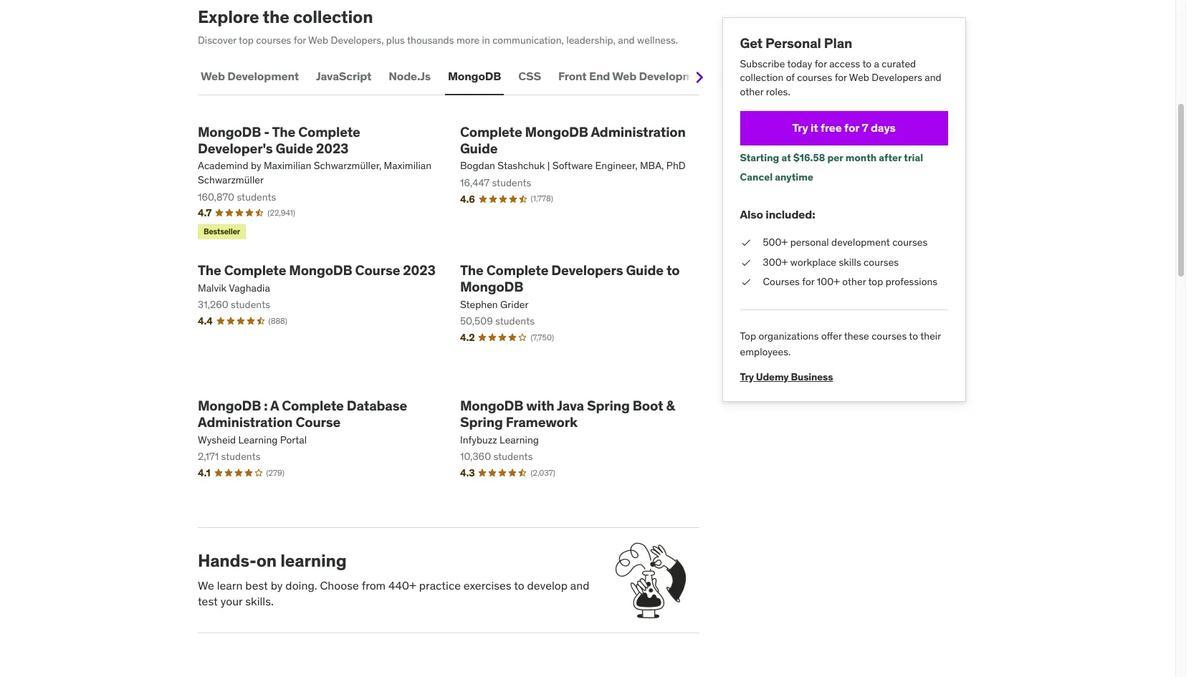 Task type: locate. For each thing, give the bounding box(es) containing it.
and for collection
[[618, 34, 635, 47]]

mongodb inside "mongodb : a complete database administration course wysheid learning portal 2,171 students"
[[198, 397, 261, 414]]

the right -
[[272, 123, 295, 140]]

mongodb up stephen
[[460, 278, 524, 295]]

complete right 'a'
[[282, 397, 344, 414]]

other inside "get personal plan subscribe today for access to a curated collection of courses for web developers and other roles."
[[741, 85, 764, 98]]

learning down :
[[238, 434, 278, 446]]

2,171
[[198, 450, 219, 463]]

1 horizontal spatial maximilian
[[384, 159, 432, 172]]

collection inside "get personal plan subscribe today for access to a curated collection of courses for web developers and other roles."
[[741, 71, 784, 84]]

0 vertical spatial collection
[[293, 6, 373, 28]]

complete up bogdan
[[460, 123, 522, 140]]

0 horizontal spatial other
[[741, 85, 764, 98]]

doing.
[[286, 578, 317, 593]]

administration
[[591, 123, 686, 140], [198, 414, 293, 431]]

development up -
[[227, 69, 299, 83]]

1 horizontal spatial other
[[843, 275, 867, 288]]

and
[[618, 34, 635, 47], [925, 71, 942, 84], [571, 578, 590, 593]]

guide inside the complete developers guide to mongodb stephen grider 50,509 students
[[626, 262, 664, 279]]

:
[[264, 397, 268, 414]]

front end web development button
[[556, 59, 714, 94]]

-
[[264, 123, 270, 140]]

1 vertical spatial 2023
[[403, 262, 436, 279]]

by
[[251, 159, 261, 172], [271, 578, 283, 593]]

mongodb left :
[[198, 397, 261, 414]]

javascript button
[[313, 59, 374, 94]]

0 horizontal spatial top
[[239, 34, 254, 47]]

web inside explore the collection discover top courses for web developers, plus thousands more in communication, leadership, and wellness.
[[308, 34, 328, 47]]

developers
[[872, 71, 923, 84], [552, 262, 623, 279]]

0 horizontal spatial maximilian
[[264, 159, 311, 172]]

from
[[362, 578, 386, 593]]

personal
[[791, 236, 830, 249]]

schwarzmüller,
[[314, 159, 382, 172]]

administration inside "mongodb : a complete database administration course wysheid learning portal 2,171 students"
[[198, 414, 293, 431]]

to inside top organizations offer these courses to their employees.
[[910, 330, 919, 343]]

0 horizontal spatial spring
[[460, 414, 503, 431]]

0 horizontal spatial by
[[251, 159, 261, 172]]

web left "developers,"
[[308, 34, 328, 47]]

starting
[[741, 151, 780, 164]]

0 vertical spatial course
[[355, 262, 400, 279]]

mongodb with java spring boot & spring framework infybuzz learning 10,360 students
[[460, 397, 675, 463]]

maximilian right schwarzmüller,
[[384, 159, 432, 172]]

0 horizontal spatial learning
[[238, 434, 278, 446]]

students
[[492, 176, 532, 189], [237, 190, 276, 203], [231, 299, 270, 311], [495, 315, 535, 328], [221, 450, 261, 463], [494, 450, 533, 463]]

students inside the complete mongodb administration guide bogdan stashchuk | software engineer, mba, phd 16,447 students
[[492, 176, 532, 189]]

students down stashchuk
[[492, 176, 532, 189]]

top for 100+
[[869, 275, 884, 288]]

to
[[863, 57, 872, 70], [667, 262, 680, 279], [910, 330, 919, 343], [514, 578, 525, 593]]

1 vertical spatial try
[[741, 371, 755, 384]]

try left it
[[793, 120, 809, 135]]

1 learning from the left
[[238, 434, 278, 446]]

to inside hands-on learning we learn best by doing. choose from 440+ practice exercises to develop and test your skills.
[[514, 578, 525, 593]]

portal
[[280, 434, 307, 446]]

0 vertical spatial developers
[[872, 71, 923, 84]]

1 horizontal spatial collection
[[741, 71, 784, 84]]

complete up "vaghadia"
[[224, 262, 286, 279]]

0 horizontal spatial collection
[[293, 6, 373, 28]]

other down skills
[[843, 275, 867, 288]]

1 horizontal spatial the
[[272, 123, 295, 140]]

spring
[[587, 397, 630, 414], [460, 414, 503, 431]]

0 vertical spatial top
[[239, 34, 254, 47]]

2 maximilian from the left
[[384, 159, 432, 172]]

2023
[[316, 139, 349, 157], [403, 262, 436, 279]]

mongodb up infybuzz
[[460, 397, 524, 414]]

0 horizontal spatial and
[[571, 578, 590, 593]]

get personal plan subscribe today for access to a curated collection of courses for web developers and other roles.
[[741, 34, 942, 98]]

for left "developers,"
[[294, 34, 306, 47]]

communication,
[[493, 34, 564, 47]]

2 horizontal spatial the
[[460, 262, 484, 279]]

software
[[553, 159, 593, 172]]

1 vertical spatial xsmall image
[[741, 275, 752, 289]]

31,260
[[198, 299, 228, 311]]

web down access on the top of the page
[[850, 71, 870, 84]]

0 horizontal spatial 2023
[[316, 139, 349, 157]]

2 xsmall image from the top
[[741, 275, 752, 289]]

0 vertical spatial 2023
[[316, 139, 349, 157]]

1 horizontal spatial developers
[[872, 71, 923, 84]]

academind
[[198, 159, 248, 172]]

spring up infybuzz
[[460, 414, 503, 431]]

development
[[227, 69, 299, 83], [639, 69, 711, 83]]

practice
[[419, 578, 461, 593]]

1 horizontal spatial administration
[[591, 123, 686, 140]]

starting at $16.58 per month after trial cancel anytime
[[741, 151, 924, 184]]

the inside the complete mongodb course 2023 malvik vaghadia 31,260 students
[[198, 262, 221, 279]]

developers inside the complete developers guide to mongodb stephen grider 50,509 students
[[552, 262, 623, 279]]

1 vertical spatial course
[[296, 414, 341, 431]]

160,870
[[198, 190, 234, 203]]

0 vertical spatial and
[[618, 34, 635, 47]]

0 horizontal spatial development
[[227, 69, 299, 83]]

collection inside explore the collection discover top courses for web developers, plus thousands more in communication, leadership, and wellness.
[[293, 6, 373, 28]]

offer
[[822, 330, 842, 343]]

roles.
[[767, 85, 791, 98]]

1 xsmall image from the top
[[741, 236, 752, 250]]

to inside "get personal plan subscribe today for access to a curated collection of courses for web developers and other roles."
[[863, 57, 872, 70]]

try left udemy on the bottom of the page
[[741, 371, 755, 384]]

web down discover
[[201, 69, 225, 83]]

2 learning from the left
[[500, 434, 539, 446]]

courses inside explore the collection discover top courses for web developers, plus thousands more in communication, leadership, and wellness.
[[256, 34, 291, 47]]

mongodb down 22941 reviews element
[[289, 262, 352, 279]]

guide inside the complete mongodb administration guide bogdan stashchuk | software engineer, mba, phd 16,447 students
[[460, 139, 498, 157]]

courses up professions
[[893, 236, 928, 249]]

10,360
[[460, 450, 491, 463]]

2 horizontal spatial and
[[925, 71, 942, 84]]

0 vertical spatial xsmall image
[[741, 236, 752, 250]]

the complete developers guide to mongodb stephen grider 50,509 students
[[460, 262, 680, 328]]

complete up grider
[[487, 262, 549, 279]]

mongodb up 'academind'
[[198, 123, 261, 140]]

0 horizontal spatial guide
[[276, 139, 313, 157]]

try
[[793, 120, 809, 135], [741, 371, 755, 384]]

the inside mongodb - the complete developer's guide 2023 academind by maximilian schwarzmüller, maximilian schwarzmüller 160,870 students
[[272, 123, 295, 140]]

1 horizontal spatial development
[[639, 69, 711, 83]]

|
[[548, 159, 550, 172]]

xsmall image for courses
[[741, 275, 752, 289]]

students down wysheid
[[221, 450, 261, 463]]

maximilian down mongodb - the complete developer's guide 2023 link
[[264, 159, 311, 172]]

guide
[[276, 139, 313, 157], [460, 139, 498, 157], [626, 262, 664, 279]]

top inside explore the collection discover top courses for web developers, plus thousands more in communication, leadership, and wellness.
[[239, 34, 254, 47]]

the up stephen
[[460, 262, 484, 279]]

1 vertical spatial top
[[869, 275, 884, 288]]

xsmall image up xsmall image
[[741, 236, 752, 250]]

1 horizontal spatial course
[[355, 262, 400, 279]]

the complete mongodb course 2023 malvik vaghadia 31,260 students
[[198, 262, 436, 311]]

mongodb up |
[[525, 123, 588, 140]]

1 vertical spatial developers
[[552, 262, 623, 279]]

learning inside mongodb with java spring boot & spring framework infybuzz learning 10,360 students
[[500, 434, 539, 446]]

top
[[741, 330, 757, 343]]

top left professions
[[869, 275, 884, 288]]

students down grider
[[495, 315, 535, 328]]

courses right these
[[872, 330, 907, 343]]

1 horizontal spatial learning
[[500, 434, 539, 446]]

guide for complete
[[460, 139, 498, 157]]

2 horizontal spatial guide
[[626, 262, 664, 279]]

2 vertical spatial and
[[571, 578, 590, 593]]

guide inside mongodb - the complete developer's guide 2023 academind by maximilian schwarzmüller, maximilian schwarzmüller 160,870 students
[[276, 139, 313, 157]]

students down "vaghadia"
[[231, 299, 270, 311]]

per
[[828, 151, 844, 164]]

1 horizontal spatial guide
[[460, 139, 498, 157]]

0 horizontal spatial course
[[296, 414, 341, 431]]

front end web development
[[558, 69, 711, 83]]

personal
[[766, 34, 822, 52]]

mongodb down more
[[448, 69, 501, 83]]

and for learning
[[571, 578, 590, 593]]

css
[[518, 69, 541, 83]]

and inside hands-on learning we learn best by doing. choose from 440+ practice exercises to develop and test your skills.
[[571, 578, 590, 593]]

students inside the complete developers guide to mongodb stephen grider 50,509 students
[[495, 315, 535, 328]]

learning down framework
[[500, 434, 539, 446]]

xsmall image
[[741, 236, 752, 250], [741, 275, 752, 289]]

udemy
[[757, 371, 789, 384]]

0 horizontal spatial try
[[741, 371, 755, 384]]

0 vertical spatial other
[[741, 85, 764, 98]]

other left roles.
[[741, 85, 764, 98]]

guide for the
[[626, 262, 664, 279]]

top right discover
[[239, 34, 254, 47]]

1 vertical spatial other
[[843, 275, 867, 288]]

1 horizontal spatial by
[[271, 578, 283, 593]]

plan
[[825, 34, 853, 52]]

1 vertical spatial administration
[[198, 414, 293, 431]]

1 vertical spatial and
[[925, 71, 942, 84]]

engineer,
[[595, 159, 638, 172]]

end
[[589, 69, 610, 83]]

mongodb inside the complete mongodb administration guide bogdan stashchuk | software engineer, mba, phd 16,447 students
[[525, 123, 588, 140]]

by inside hands-on learning we learn best by doing. choose from 440+ practice exercises to develop and test your skills.
[[271, 578, 283, 593]]

node.js button
[[386, 59, 434, 94]]

the inside the complete developers guide to mongodb stephen grider 50,509 students
[[460, 262, 484, 279]]

1 development from the left
[[227, 69, 299, 83]]

plus
[[386, 34, 405, 47]]

spring right 'java'
[[587, 397, 630, 414]]

for
[[294, 34, 306, 47], [815, 57, 828, 70], [835, 71, 848, 84], [845, 120, 860, 135], [803, 275, 815, 288]]

courses down the
[[256, 34, 291, 47]]

1 horizontal spatial 2023
[[403, 262, 436, 279]]

students up (2,037) at the bottom left of the page
[[494, 450, 533, 463]]

4.4
[[198, 315, 213, 328]]

2023 inside the complete mongodb course 2023 malvik vaghadia 31,260 students
[[403, 262, 436, 279]]

students inside "mongodb : a complete database administration course wysheid learning portal 2,171 students"
[[221, 450, 261, 463]]

0 vertical spatial by
[[251, 159, 261, 172]]

mongodb
[[448, 69, 501, 83], [198, 123, 261, 140], [525, 123, 588, 140], [289, 262, 352, 279], [460, 278, 524, 295], [198, 397, 261, 414], [460, 397, 524, 414]]

xsmall image down xsmall image
[[741, 275, 752, 289]]

the for the complete developers guide to mongodb
[[460, 262, 484, 279]]

16,447
[[460, 176, 490, 189]]

xsmall image
[[741, 256, 752, 270]]

students inside mongodb - the complete developer's guide 2023 academind by maximilian schwarzmüller, maximilian schwarzmüller 160,870 students
[[237, 190, 276, 203]]

to inside the complete developers guide to mongodb stephen grider 50,509 students
[[667, 262, 680, 279]]

other
[[741, 85, 764, 98], [843, 275, 867, 288]]

and inside explore the collection discover top courses for web developers, plus thousands more in communication, leadership, and wellness.
[[618, 34, 635, 47]]

development down the "wellness."
[[639, 69, 711, 83]]

0 vertical spatial administration
[[591, 123, 686, 140]]

web
[[308, 34, 328, 47], [201, 69, 225, 83], [612, 69, 637, 83], [850, 71, 870, 84]]

it
[[811, 120, 819, 135]]

collection down subscribe
[[741, 71, 784, 84]]

for down access on the top of the page
[[835, 71, 848, 84]]

collection up "developers,"
[[293, 6, 373, 28]]

top
[[239, 34, 254, 47], [869, 275, 884, 288]]

courses for 100+ other top professions
[[764, 275, 938, 288]]

1 vertical spatial by
[[271, 578, 283, 593]]

for inside explore the collection discover top courses for web developers, plus thousands more in communication, leadership, and wellness.
[[294, 34, 306, 47]]

1 horizontal spatial and
[[618, 34, 635, 47]]

in
[[482, 34, 490, 47]]

courses down the today
[[798, 71, 833, 84]]

1 horizontal spatial try
[[793, 120, 809, 135]]

mongodb with java spring boot & spring framework link
[[460, 397, 700, 431]]

0 vertical spatial try
[[793, 120, 809, 135]]

by down developer's
[[251, 159, 261, 172]]

1 maximilian from the left
[[264, 159, 311, 172]]

development
[[832, 236, 891, 249]]

administration up mba,
[[591, 123, 686, 140]]

top organizations offer these courses to their employees.
[[741, 330, 942, 359]]

the complete developers guide to mongodb link
[[460, 262, 700, 295]]

mongodb button
[[445, 59, 504, 94]]

0 horizontal spatial administration
[[198, 414, 293, 431]]

0 horizontal spatial the
[[198, 262, 221, 279]]

web inside "get personal plan subscribe today for access to a curated collection of courses for web developers and other roles."
[[850, 71, 870, 84]]

for left '7'
[[845, 120, 860, 135]]

included:
[[766, 207, 816, 221]]

1 vertical spatial collection
[[741, 71, 784, 84]]

by right best
[[271, 578, 283, 593]]

complete
[[298, 123, 360, 140], [460, 123, 522, 140], [224, 262, 286, 279], [487, 262, 549, 279], [282, 397, 344, 414]]

the up malvik
[[198, 262, 221, 279]]

279 reviews element
[[266, 468, 285, 479]]

100+
[[818, 275, 841, 288]]

administration up wysheid
[[198, 414, 293, 431]]

for left 100+
[[803, 275, 815, 288]]

4.3
[[460, 467, 475, 480]]

0 horizontal spatial developers
[[552, 262, 623, 279]]

7
[[862, 120, 869, 135]]

infybuzz
[[460, 434, 497, 446]]

xsmall image for 500+
[[741, 236, 752, 250]]

1 horizontal spatial top
[[869, 275, 884, 288]]

with
[[526, 397, 555, 414]]

complete up schwarzmüller,
[[298, 123, 360, 140]]

students up (22,941)
[[237, 190, 276, 203]]



Task type: vqa. For each thing, say whether or not it's contained in the screenshot.
the right Maximilian
yes



Task type: describe. For each thing, give the bounding box(es) containing it.
course inside the complete mongodb course 2023 malvik vaghadia 31,260 students
[[355, 262, 400, 279]]

developers inside "get personal plan subscribe today for access to a curated collection of courses for web developers and other roles."
[[872, 71, 923, 84]]

best
[[245, 578, 268, 593]]

4.7
[[198, 207, 212, 219]]

css button
[[516, 59, 544, 94]]

complete inside the complete mongodb course 2023 malvik vaghadia 31,260 students
[[224, 262, 286, 279]]

javascript
[[316, 69, 372, 83]]

bogdan
[[460, 159, 495, 172]]

top for collection
[[239, 34, 254, 47]]

500+ personal development courses
[[764, 236, 928, 249]]

(7,750)
[[531, 332, 554, 342]]

2 development from the left
[[639, 69, 711, 83]]

mongodb inside the complete developers guide to mongodb stephen grider 50,509 students
[[460, 278, 524, 295]]

web development
[[201, 69, 299, 83]]

2037 reviews element
[[531, 468, 556, 479]]

4.2
[[460, 331, 475, 344]]

500+
[[764, 236, 788, 249]]

courses down development
[[864, 256, 900, 269]]

complete inside the complete mongodb administration guide bogdan stashchuk | software engineer, mba, phd 16,447 students
[[460, 123, 522, 140]]

440+
[[389, 578, 417, 593]]

try it free for 7 days
[[793, 120, 896, 135]]

mongodb : a complete database administration course wysheid learning portal 2,171 students
[[198, 397, 407, 463]]

phd
[[667, 159, 686, 172]]

for right the today
[[815, 57, 828, 70]]

also
[[741, 207, 764, 221]]

300+ workplace skills courses
[[764, 256, 900, 269]]

also included:
[[741, 207, 816, 221]]

after
[[880, 151, 902, 164]]

50,509
[[460, 315, 493, 328]]

mongodb : a complete database administration course link
[[198, 397, 437, 431]]

today
[[788, 57, 813, 70]]

complete inside "mongodb : a complete database administration course wysheid learning portal 2,171 students"
[[282, 397, 344, 414]]

hands-
[[198, 550, 256, 572]]

(279)
[[266, 468, 285, 478]]

mongodb - the complete developer's guide 2023 academind by maximilian schwarzmüller, maximilian schwarzmüller 160,870 students
[[198, 123, 432, 203]]

discover
[[198, 34, 237, 47]]

course inside "mongodb : a complete database administration course wysheid learning portal 2,171 students"
[[296, 414, 341, 431]]

courses inside "get personal plan subscribe today for access to a curated collection of courses for web developers and other roles."
[[798, 71, 833, 84]]

stephen
[[460, 298, 498, 311]]

get
[[741, 34, 763, 52]]

anytime
[[776, 171, 814, 184]]

mongodb inside mongodb - the complete developer's guide 2023 academind by maximilian schwarzmüller, maximilian schwarzmüller 160,870 students
[[198, 123, 261, 140]]

complete inside mongodb - the complete developer's guide 2023 academind by maximilian schwarzmüller, maximilian schwarzmüller 160,870 students
[[298, 123, 360, 140]]

skills
[[839, 256, 862, 269]]

22941 reviews element
[[268, 208, 295, 219]]

schwarzmüller
[[198, 173, 264, 186]]

we
[[198, 578, 214, 593]]

explore the collection discover top courses for web developers, plus thousands more in communication, leadership, and wellness.
[[198, 6, 678, 47]]

for inside try it free for 7 days link
[[845, 120, 860, 135]]

a
[[270, 397, 279, 414]]

the complete mongodb course 2023 link
[[198, 262, 437, 279]]

mongodb inside the complete mongodb course 2023 malvik vaghadia 31,260 students
[[289, 262, 352, 279]]

students inside mongodb with java spring boot & spring framework infybuzz learning 10,360 students
[[494, 450, 533, 463]]

mba,
[[640, 159, 664, 172]]

next image
[[688, 66, 711, 89]]

skills.
[[245, 595, 274, 609]]

complete mongodb administration guide bogdan stashchuk | software engineer, mba, phd 16,447 students
[[460, 123, 686, 189]]

hands-on learning we learn best by doing. choose from 440+ practice exercises to develop and test your skills.
[[198, 550, 590, 609]]

(22,941)
[[268, 208, 295, 218]]

vaghadia
[[229, 282, 270, 295]]

at
[[782, 151, 792, 164]]

more
[[457, 34, 480, 47]]

your
[[221, 595, 243, 609]]

mongodb inside mongodb with java spring boot & spring framework infybuzz learning 10,360 students
[[460, 397, 524, 414]]

boot
[[633, 397, 663, 414]]

by inside mongodb - the complete developer's guide 2023 academind by maximilian schwarzmüller, maximilian schwarzmüller 160,870 students
[[251, 159, 261, 172]]

complete inside the complete developers guide to mongodb stephen grider 50,509 students
[[487, 262, 549, 279]]

courses inside top organizations offer these courses to their employees.
[[872, 330, 907, 343]]

free
[[821, 120, 843, 135]]

database
[[347, 397, 407, 414]]

learn
[[217, 578, 243, 593]]

workplace
[[791, 256, 837, 269]]

exercises
[[464, 578, 512, 593]]

888 reviews element
[[269, 316, 287, 327]]

students inside the complete mongodb course 2023 malvik vaghadia 31,260 students
[[231, 299, 270, 311]]

the for the complete mongodb course 2023
[[198, 262, 221, 279]]

1778 reviews element
[[531, 194, 553, 205]]

(888)
[[269, 316, 287, 326]]

web right end
[[612, 69, 637, 83]]

the
[[263, 6, 290, 28]]

learning
[[280, 550, 347, 572]]

try for try it free for 7 days
[[793, 120, 809, 135]]

curated
[[882, 57, 917, 70]]

try for try udemy business
[[741, 371, 755, 384]]

(1,778)
[[531, 194, 553, 204]]

of
[[787, 71, 795, 84]]

test
[[198, 595, 218, 609]]

and inside "get personal plan subscribe today for access to a curated collection of courses for web developers and other roles."
[[925, 71, 942, 84]]

wysheid
[[198, 434, 236, 446]]

&
[[666, 397, 675, 414]]

these
[[845, 330, 870, 343]]

on
[[256, 550, 277, 572]]

organizations
[[759, 330, 819, 343]]

2023 inside mongodb - the complete developer's guide 2023 academind by maximilian schwarzmüller, maximilian schwarzmüller 160,870 students
[[316, 139, 349, 157]]

employees.
[[741, 346, 791, 359]]

professions
[[886, 275, 938, 288]]

explore
[[198, 6, 259, 28]]

access
[[830, 57, 861, 70]]

subscribe
[[741, 57, 786, 70]]

trial
[[905, 151, 924, 164]]

7750 reviews element
[[531, 332, 554, 343]]

4.6
[[460, 192, 475, 205]]

month
[[846, 151, 877, 164]]

tab navigation element
[[198, 59, 717, 95]]

mongodb inside button
[[448, 69, 501, 83]]

malvik
[[198, 282, 227, 295]]

mongodb - the complete developer's guide 2023 link
[[198, 123, 437, 157]]

1 horizontal spatial spring
[[587, 397, 630, 414]]

front
[[558, 69, 587, 83]]

develop
[[527, 578, 568, 593]]

leadership,
[[567, 34, 616, 47]]

learning inside "mongodb : a complete database administration course wysheid learning portal 2,171 students"
[[238, 434, 278, 446]]

$16.58
[[794, 151, 826, 164]]

framework
[[506, 414, 578, 431]]

bestseller
[[204, 226, 240, 237]]

administration inside the complete mongodb administration guide bogdan stashchuk | software engineer, mba, phd 16,447 students
[[591, 123, 686, 140]]



